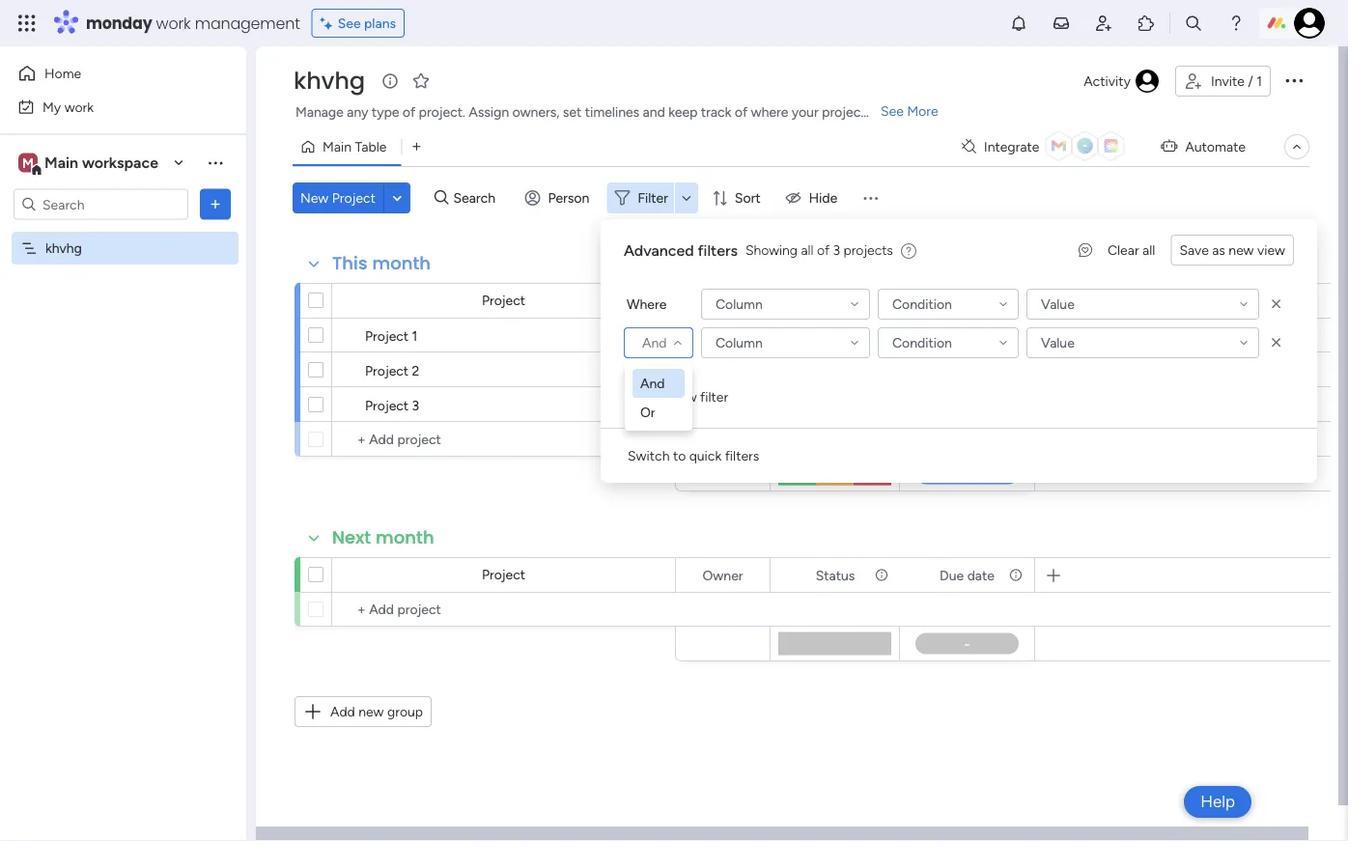 Task type: locate. For each thing, give the bounding box(es) containing it.
1 date from the top
[[967, 293, 994, 309]]

+ add new filter
[[632, 389, 728, 405]]

1 inside button
[[1256, 73, 1262, 89]]

1 horizontal spatial 3
[[833, 242, 840, 258]]

workspace options image
[[206, 153, 225, 172]]

1 horizontal spatial new
[[672, 389, 697, 405]]

and right +
[[640, 375, 665, 392]]

filter button
[[607, 183, 698, 213]]

work right my
[[64, 98, 94, 115]]

activity
[[1084, 73, 1131, 89]]

0 vertical spatial due date
[[940, 293, 994, 309]]

1 horizontal spatial add
[[643, 389, 668, 405]]

This month field
[[327, 251, 436, 276]]

showing
[[745, 242, 798, 258]]

2 column from the top
[[716, 335, 763, 351]]

2 vertical spatial new
[[358, 703, 384, 720]]

0 vertical spatial condition
[[892, 296, 952, 312]]

1 horizontal spatial of
[[735, 104, 748, 120]]

nov
[[951, 326, 974, 341], [950, 360, 974, 375]]

0 vertical spatial status field
[[811, 290, 860, 311]]

add left group
[[330, 703, 355, 720]]

1 vertical spatial nov
[[950, 360, 974, 375]]

1 vertical spatial value
[[1041, 335, 1075, 351]]

1 horizontal spatial work
[[156, 12, 191, 34]]

3 inside advanced filters showing all of 3 projects
[[833, 242, 840, 258]]

+ add new filter button
[[624, 381, 736, 412]]

0 horizontal spatial work
[[64, 98, 94, 115]]

new
[[1229, 242, 1254, 258], [672, 389, 697, 405], [358, 703, 384, 720]]

see inside see more link
[[881, 103, 904, 119]]

1 vertical spatial column
[[716, 335, 763, 351]]

group
[[387, 703, 423, 720]]

work for my
[[64, 98, 94, 115]]

3
[[833, 242, 840, 258], [412, 397, 419, 413]]

+
[[632, 389, 640, 405]]

person
[[548, 190, 589, 206]]

see inside see plans button
[[338, 15, 361, 31]]

filters left showing on the right top
[[698, 241, 738, 259]]

new right as
[[1229, 242, 1254, 258]]

1 vertical spatial filters
[[725, 448, 759, 464]]

new left filter
[[672, 389, 697, 405]]

0 horizontal spatial all
[[801, 242, 813, 258]]

Status field
[[811, 290, 860, 311], [811, 564, 860, 586]]

1 vertical spatial khvhg
[[45, 240, 82, 256]]

1 owner from the top
[[702, 293, 743, 309]]

main table button
[[293, 131, 401, 162]]

where
[[751, 104, 788, 120]]

1 vertical spatial status
[[816, 567, 855, 583]]

1 condition from the top
[[892, 296, 952, 312]]

of
[[403, 104, 415, 120], [735, 104, 748, 120], [817, 242, 830, 258]]

and down the where
[[642, 335, 667, 351]]

0 vertical spatial value
[[1041, 296, 1075, 312]]

khvhg down search in workspace field
[[45, 240, 82, 256]]

1 vertical spatial month
[[376, 525, 434, 550]]

filters inside button
[[725, 448, 759, 464]]

see for see more
[[881, 103, 904, 119]]

1 column from the top
[[716, 296, 763, 312]]

this month
[[332, 251, 431, 276]]

2 value from the top
[[1041, 335, 1075, 351]]

of right type
[[403, 104, 415, 120]]

2 owner from the top
[[702, 567, 743, 583]]

select product image
[[17, 14, 37, 33]]

khvhg up "manage"
[[294, 65, 365, 97]]

2 due from the top
[[940, 567, 964, 583]]

advanced
[[624, 241, 694, 259]]

condition up v2 overdue deadline image
[[892, 296, 952, 312]]

1 horizontal spatial 1
[[1256, 73, 1262, 89]]

0 vertical spatial khvhg
[[294, 65, 365, 97]]

0 vertical spatial due date field
[[935, 290, 999, 311]]

main left table
[[323, 139, 352, 155]]

all right 'clear'
[[1142, 242, 1155, 258]]

value
[[1041, 296, 1075, 312], [1041, 335, 1075, 351]]

option
[[0, 231, 246, 235]]

collapse board header image
[[1289, 139, 1305, 155]]

it
[[867, 328, 875, 344]]

1 horizontal spatial khvhg
[[294, 65, 365, 97]]

options image
[[1282, 68, 1306, 91], [206, 195, 225, 214]]

work inside my work button
[[64, 98, 94, 115]]

column information image
[[874, 293, 889, 309], [1008, 293, 1024, 309], [874, 567, 889, 583], [1008, 567, 1024, 583]]

0 vertical spatial due
[[940, 293, 964, 309]]

1 vertical spatial owner
[[702, 567, 743, 583]]

3 left projects
[[833, 242, 840, 258]]

1 right / on the top right of the page
[[1256, 73, 1262, 89]]

nov left '14'
[[950, 360, 974, 375]]

project 3
[[365, 397, 419, 413]]

workspace selection element
[[18, 151, 161, 176]]

1 nov from the top
[[951, 326, 974, 341]]

0 vertical spatial date
[[967, 293, 994, 309]]

management
[[195, 12, 300, 34]]

sort
[[735, 190, 761, 206]]

2 status field from the top
[[811, 564, 860, 586]]

column for remove sort icon
[[716, 296, 763, 312]]

main inside button
[[323, 139, 352, 155]]

column down advanced filters showing all of 3 projects
[[716, 296, 763, 312]]

main for main table
[[323, 139, 352, 155]]

Owner field
[[698, 290, 748, 311], [698, 564, 748, 586]]

1 vertical spatial see
[[881, 103, 904, 119]]

1 vertical spatial work
[[64, 98, 94, 115]]

search everything image
[[1184, 14, 1203, 33]]

0 vertical spatial new
[[1229, 242, 1254, 258]]

assign
[[469, 104, 509, 120]]

0 vertical spatial status
[[816, 293, 855, 309]]

14
[[977, 360, 990, 375]]

1
[[1256, 73, 1262, 89], [412, 327, 418, 344]]

inbox image
[[1052, 14, 1071, 33]]

3 down 2 on the left
[[412, 397, 419, 413]]

remove sort image
[[1267, 295, 1286, 314]]

where
[[627, 296, 667, 312]]

1 vertical spatial new
[[672, 389, 697, 405]]

+ Add project text field
[[342, 428, 666, 451]]

and
[[643, 104, 665, 120]]

2 nov from the top
[[950, 360, 974, 375]]

new for view
[[1229, 242, 1254, 258]]

condition
[[892, 296, 952, 312], [892, 335, 952, 351]]

0 vertical spatial owner
[[702, 293, 743, 309]]

1 horizontal spatial see
[[881, 103, 904, 119]]

nov left the 13
[[951, 326, 974, 341]]

1 vertical spatial due
[[940, 567, 964, 583]]

hide button
[[778, 183, 849, 213]]

Due date field
[[935, 290, 999, 311], [935, 564, 999, 586]]

2 horizontal spatial new
[[1229, 242, 1254, 258]]

1 vertical spatial status field
[[811, 564, 860, 586]]

main inside workspace selection element
[[44, 154, 78, 172]]

all right showing on the right top
[[801, 242, 813, 258]]

all inside advanced filters showing all of 3 projects
[[801, 242, 813, 258]]

main workspace
[[44, 154, 158, 172]]

2 all from the left
[[1142, 242, 1155, 258]]

0 vertical spatial owner field
[[698, 290, 748, 311]]

1 vertical spatial and
[[640, 375, 665, 392]]

options image down workspace options icon
[[206, 195, 225, 214]]

new
[[300, 190, 329, 206]]

0 horizontal spatial see
[[338, 15, 361, 31]]

v2 user feedback image
[[1079, 240, 1092, 260]]

clear
[[1108, 242, 1139, 258]]

project 1
[[365, 327, 418, 344]]

1 vertical spatial due date
[[940, 567, 994, 583]]

0 vertical spatial see
[[338, 15, 361, 31]]

0 vertical spatial 3
[[833, 242, 840, 258]]

and
[[642, 335, 667, 351], [640, 375, 665, 392]]

owners,
[[512, 104, 560, 120]]

1 vertical spatial add
[[330, 703, 355, 720]]

1 vertical spatial owner field
[[698, 564, 748, 586]]

column for remove sort image
[[716, 335, 763, 351]]

1 vertical spatial 3
[[412, 397, 419, 413]]

0 horizontal spatial khvhg
[[45, 240, 82, 256]]

1 status from the top
[[816, 293, 855, 309]]

month right the 'this'
[[372, 251, 431, 276]]

manage
[[295, 104, 344, 120]]

0 vertical spatial nov
[[951, 326, 974, 341]]

work right "monday"
[[156, 12, 191, 34]]

v2 search image
[[434, 187, 449, 209]]

1 vertical spatial options image
[[206, 195, 225, 214]]

1 horizontal spatial options image
[[1282, 68, 1306, 91]]

switch
[[628, 448, 670, 464]]

month
[[372, 251, 431, 276], [376, 525, 434, 550]]

filter
[[638, 190, 668, 206]]

0 horizontal spatial add
[[330, 703, 355, 720]]

1 horizontal spatial all
[[1142, 242, 1155, 258]]

project.
[[419, 104, 465, 120]]

condition for remove sort image
[[892, 335, 952, 351]]

0 vertical spatial column
[[716, 296, 763, 312]]

1 vertical spatial 1
[[412, 327, 418, 344]]

project inside button
[[332, 190, 376, 206]]

column
[[716, 296, 763, 312], [716, 335, 763, 351]]

2 horizontal spatial of
[[817, 242, 830, 258]]

0 horizontal spatial new
[[358, 703, 384, 720]]

main
[[323, 139, 352, 155], [44, 154, 78, 172]]

owner
[[702, 293, 743, 309], [702, 567, 743, 583]]

new left group
[[358, 703, 384, 720]]

person button
[[517, 183, 601, 213]]

1 vertical spatial condition
[[892, 335, 952, 351]]

0 horizontal spatial 3
[[412, 397, 419, 413]]

project
[[332, 190, 376, 206], [482, 292, 525, 309], [365, 327, 409, 344], [365, 362, 409, 379], [365, 397, 409, 413], [482, 566, 525, 583]]

main right workspace 'image'
[[44, 154, 78, 172]]

filters right "quick"
[[725, 448, 759, 464]]

0 vertical spatial month
[[372, 251, 431, 276]]

due
[[940, 293, 964, 309], [940, 567, 964, 583]]

track
[[701, 104, 731, 120]]

notifications image
[[1009, 14, 1028, 33]]

2 date from the top
[[967, 567, 994, 583]]

0 vertical spatial 1
[[1256, 73, 1262, 89]]

2 due date field from the top
[[935, 564, 999, 586]]

2 status from the top
[[816, 567, 855, 583]]

see left plans
[[338, 15, 361, 31]]

status
[[816, 293, 855, 309], [816, 567, 855, 583]]

1 up 2 on the left
[[412, 327, 418, 344]]

column up filter
[[716, 335, 763, 351]]

date
[[967, 293, 994, 309], [967, 567, 994, 583]]

integrate
[[984, 139, 1039, 155]]

of left projects
[[817, 242, 830, 258]]

1 value from the top
[[1041, 296, 1075, 312]]

1 vertical spatial date
[[967, 567, 994, 583]]

0 horizontal spatial main
[[44, 154, 78, 172]]

0 vertical spatial work
[[156, 12, 191, 34]]

all
[[801, 242, 813, 258], [1142, 242, 1155, 258]]

menu image
[[861, 188, 880, 208]]

monday work management
[[86, 12, 300, 34]]

1 all from the left
[[801, 242, 813, 258]]

1 vertical spatial due date field
[[935, 564, 999, 586]]

sort button
[[704, 183, 772, 213]]

2 condition from the top
[[892, 335, 952, 351]]

new inside 'button'
[[1229, 242, 1254, 258]]

condition right it
[[892, 335, 952, 351]]

value for remove sort image
[[1041, 335, 1075, 351]]

options image right / on the top right of the page
[[1282, 68, 1306, 91]]

month right next
[[376, 525, 434, 550]]

nov for nov 14
[[950, 360, 974, 375]]

activity button
[[1076, 66, 1167, 97]]

Search field
[[449, 184, 507, 211]]

dapulse integrations image
[[962, 140, 976, 154]]

1 horizontal spatial main
[[323, 139, 352, 155]]

next
[[332, 525, 371, 550]]

switch to quick filters button
[[620, 440, 767, 471]]

of right 'track'
[[735, 104, 748, 120]]

see left more
[[881, 103, 904, 119]]

timelines
[[585, 104, 639, 120]]

0 horizontal spatial options image
[[206, 195, 225, 214]]

add right +
[[643, 389, 668, 405]]



Task type: describe. For each thing, give the bounding box(es) containing it.
month for this month
[[372, 251, 431, 276]]

see plans
[[338, 15, 396, 31]]

value for remove sort icon
[[1041, 296, 1075, 312]]

table
[[355, 139, 387, 155]]

add to favorites image
[[411, 71, 431, 90]]

your
[[792, 104, 819, 120]]

0 vertical spatial filters
[[698, 241, 738, 259]]

0 horizontal spatial 1
[[412, 327, 418, 344]]

help button
[[1184, 786, 1251, 818]]

1 status field from the top
[[811, 290, 860, 311]]

apps image
[[1137, 14, 1156, 33]]

month for next month
[[376, 525, 434, 550]]

see plans button
[[312, 9, 405, 38]]

learn more image
[[901, 242, 916, 260]]

help
[[1200, 792, 1235, 812]]

nov 14
[[950, 360, 990, 375]]

new project
[[300, 190, 376, 206]]

+ Add project text field
[[342, 598, 666, 621]]

status for 2nd 'status' field from the top
[[816, 567, 855, 583]]

new project button
[[293, 183, 383, 213]]

clear all button
[[1100, 235, 1163, 266]]

show board description image
[[379, 71, 402, 91]]

khvhg inside list box
[[45, 240, 82, 256]]

stands.
[[869, 104, 912, 120]]

this
[[332, 251, 368, 276]]

new for filter
[[672, 389, 697, 405]]

see more link
[[879, 101, 940, 121]]

to
[[673, 448, 686, 464]]

see more
[[881, 103, 938, 119]]

nov 13
[[951, 326, 989, 341]]

0 horizontal spatial of
[[403, 104, 415, 120]]

add view image
[[413, 140, 421, 154]]

automate
[[1185, 139, 1246, 155]]

nov for nov 13
[[951, 326, 974, 341]]

save
[[1179, 242, 1209, 258]]

add new group
[[330, 703, 423, 720]]

advanced filters showing all of 3 projects
[[624, 241, 893, 259]]

my
[[42, 98, 61, 115]]

arrow down image
[[675, 186, 698, 210]]

quick
[[689, 448, 722, 464]]

hide
[[809, 190, 837, 206]]

khvhg field
[[289, 65, 370, 97]]

keep
[[668, 104, 698, 120]]

2 due date from the top
[[940, 567, 994, 583]]

workspace
[[82, 154, 158, 172]]

working
[[795, 328, 845, 344]]

main for main workspace
[[44, 154, 78, 172]]

clear all
[[1108, 242, 1155, 258]]

filter
[[700, 389, 728, 405]]

invite / 1 button
[[1175, 66, 1271, 97]]

work for monday
[[156, 12, 191, 34]]

Search in workspace field
[[41, 193, 161, 215]]

2 owner field from the top
[[698, 564, 748, 586]]

khvhg list box
[[0, 228, 246, 525]]

0 vertical spatial add
[[643, 389, 668, 405]]

invite members image
[[1094, 14, 1113, 33]]

home button
[[12, 58, 208, 89]]

m
[[22, 155, 34, 171]]

my work
[[42, 98, 94, 115]]

monday
[[86, 12, 152, 34]]

type
[[372, 104, 399, 120]]

home
[[44, 65, 81, 82]]

workspace image
[[18, 152, 38, 173]]

manage any type of project. assign owners, set timelines and keep track of where your project stands.
[[295, 104, 912, 120]]

my work button
[[12, 91, 208, 122]]

all inside button
[[1142, 242, 1155, 258]]

view
[[1257, 242, 1285, 258]]

help image
[[1226, 14, 1246, 33]]

2
[[412, 362, 420, 379]]

working on it
[[795, 328, 875, 344]]

13
[[977, 326, 989, 341]]

save as new view button
[[1171, 235, 1294, 266]]

condition for remove sort icon
[[892, 296, 952, 312]]

angle down image
[[393, 191, 402, 205]]

on
[[848, 328, 863, 344]]

as
[[1212, 242, 1225, 258]]

set
[[563, 104, 582, 120]]

add new group button
[[295, 696, 432, 727]]

1 owner field from the top
[[698, 290, 748, 311]]

status for first 'status' field from the top of the page
[[816, 293, 855, 309]]

/
[[1248, 73, 1253, 89]]

project 2
[[365, 362, 420, 379]]

switch to quick filters
[[628, 448, 759, 464]]

autopilot image
[[1161, 133, 1177, 158]]

invite / 1
[[1211, 73, 1262, 89]]

1 due from the top
[[940, 293, 964, 309]]

invite
[[1211, 73, 1245, 89]]

plans
[[364, 15, 396, 31]]

projects
[[844, 242, 893, 258]]

any
[[347, 104, 368, 120]]

1 due date field from the top
[[935, 290, 999, 311]]

of inside advanced filters showing all of 3 projects
[[817, 242, 830, 258]]

gary orlando image
[[1294, 8, 1325, 39]]

Next month field
[[327, 525, 439, 550]]

see for see plans
[[338, 15, 361, 31]]

remove sort image
[[1267, 333, 1286, 352]]

project
[[822, 104, 866, 120]]

save as new view
[[1179, 242, 1285, 258]]

next month
[[332, 525, 434, 550]]

or
[[640, 404, 655, 421]]

v2 overdue deadline image
[[907, 327, 922, 345]]

0 vertical spatial and
[[642, 335, 667, 351]]

0 vertical spatial options image
[[1282, 68, 1306, 91]]

1 due date from the top
[[940, 293, 994, 309]]

more
[[907, 103, 938, 119]]

main table
[[323, 139, 387, 155]]



Task type: vqa. For each thing, say whether or not it's contained in the screenshot.
second Status from the bottom
yes



